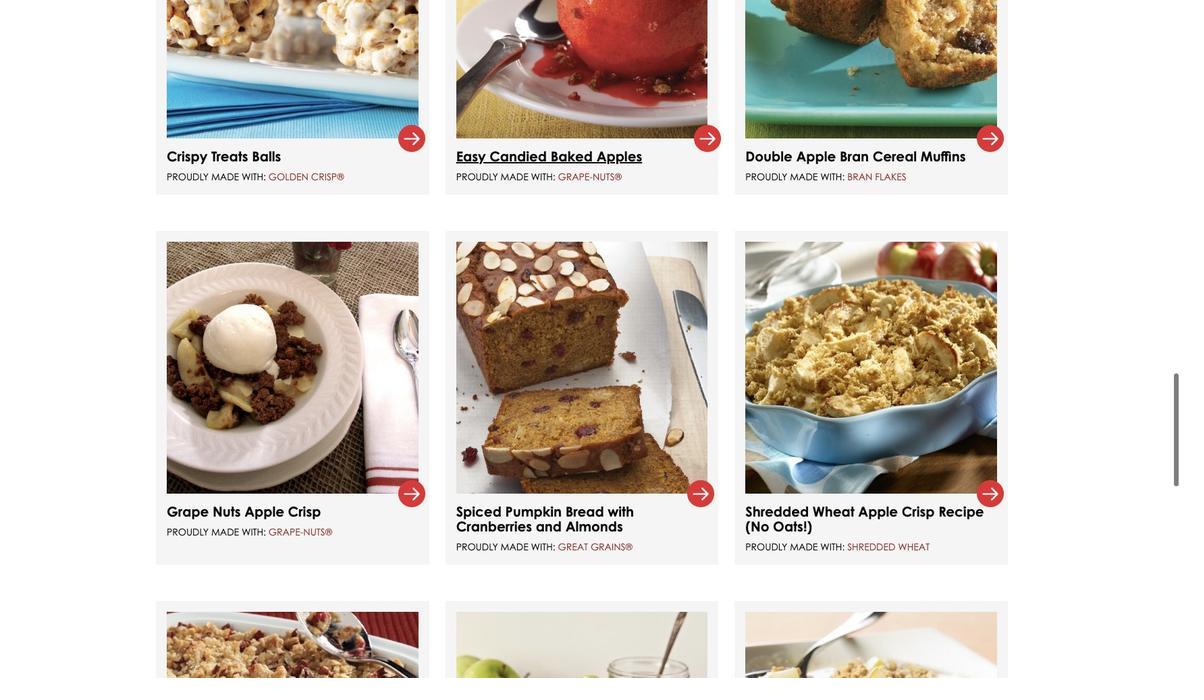Task type: locate. For each thing, give the bounding box(es) containing it.
made down cranberries
[[501, 541, 529, 553]]

grape nuts apple crisp recipe image
[[167, 242, 419, 494]]

grape-nuts® link
[[558, 171, 622, 183], [269, 526, 333, 538]]

flakes
[[876, 171, 907, 183]]

balls
[[252, 148, 281, 165]]

made down the candied on the left top
[[501, 171, 529, 183]]

shredded
[[746, 503, 809, 520], [848, 541, 896, 553]]

apple inside grape nuts apple crisp proudly made with: grape-nuts®
[[245, 503, 284, 520]]

with: inside easy candied baked apples proudly made with: grape-nuts®
[[531, 171, 556, 183]]

bran down double apple bran cereal muffins 'link'
[[848, 171, 873, 183]]

made down oats!)
[[790, 541, 818, 553]]

with: down grape nuts apple crisp "link"
[[242, 526, 266, 538]]

apple right the double
[[797, 148, 836, 165]]

1 vertical spatial grape-
[[269, 526, 304, 538]]

crisp
[[288, 503, 321, 520], [902, 503, 935, 520]]

grape- inside grape nuts apple crisp proudly made with: grape-nuts®
[[269, 526, 304, 538]]

made down nuts
[[211, 526, 239, 538]]

with: down double apple bran cereal muffins 'link'
[[821, 171, 845, 183]]

grains®
[[591, 541, 633, 553]]

0 horizontal spatial grape-nuts® link
[[269, 526, 333, 538]]

grape-nuts® link down baked
[[558, 171, 622, 183]]

0 horizontal spatial nuts®
[[304, 526, 333, 538]]

proudly down the double
[[746, 171, 788, 183]]

made down the double
[[790, 171, 818, 183]]

spiced pumpkin bread with cranberries and almonds link
[[456, 503, 634, 535]]

oats!)
[[773, 518, 813, 535]]

nuts® inside easy candied baked apples proudly made with: grape-nuts®
[[593, 171, 622, 183]]

made down crispy treats balls link
[[211, 171, 239, 183]]

grape- inside easy candied baked apples proudly made with: grape-nuts®
[[558, 171, 593, 183]]

proudly down the easy
[[456, 171, 498, 183]]

with: down easy candied baked apples link
[[531, 171, 556, 183]]

1 crisp from the left
[[288, 503, 321, 520]]

1 horizontal spatial nuts®
[[593, 171, 622, 183]]

grape nuts apple crisp proudly made with: grape-nuts®
[[167, 503, 333, 538]]

1 horizontal spatial grape-
[[558, 171, 593, 183]]

with: inside double apple bran cereal muffins proudly made with: bran flakes
[[821, 171, 845, 183]]

0 vertical spatial nuts®
[[593, 171, 622, 183]]

made
[[211, 171, 239, 183], [501, 171, 529, 183], [790, 171, 818, 183], [211, 526, 239, 538], [501, 541, 529, 553], [790, 541, 818, 553]]

grape-nuts® link down grape nuts apple crisp "link"
[[269, 526, 333, 538]]

0 horizontal spatial shredded
[[746, 503, 809, 520]]

1 horizontal spatial crisp
[[902, 503, 935, 520]]

apple
[[797, 148, 836, 165], [245, 503, 284, 520], [859, 503, 898, 520]]

0 horizontal spatial apple
[[245, 503, 284, 520]]

1 vertical spatial shredded
[[848, 541, 896, 553]]

proudly inside easy candied baked apples proudly made with: grape-nuts®
[[456, 171, 498, 183]]

golden crisp crispy treats balls recipe image
[[167, 0, 419, 139]]

grape nuts overnight apple pie breakfast pudding recipe image
[[456, 612, 708, 678]]

apple inside shredded wheat apple crisp recipe (no oats!) proudly made with: shredded wheat
[[859, 503, 898, 520]]

1 horizontal spatial apple
[[797, 148, 836, 165]]

1 vertical spatial wheat
[[899, 541, 930, 553]]

grape- for baked
[[558, 171, 593, 183]]

bran up the bran flakes link at right top
[[840, 148, 869, 165]]

1 horizontal spatial grape-nuts® link
[[558, 171, 622, 183]]

1 vertical spatial grape-nuts® link
[[269, 526, 333, 538]]

double
[[746, 148, 793, 165]]

0 vertical spatial grape-
[[558, 171, 593, 183]]

recipe
[[939, 503, 985, 520]]

crisp for shredded wheat apple crisp recipe (no oats!)
[[902, 503, 935, 520]]

proudly down grape
[[167, 526, 209, 538]]

2 horizontal spatial apple
[[859, 503, 898, 520]]

spiced
[[456, 503, 502, 520]]

proudly inside shredded wheat apple crisp recipe (no oats!) proudly made with: shredded wheat
[[746, 541, 788, 553]]

proudly
[[167, 171, 209, 183], [456, 171, 498, 183], [746, 171, 788, 183], [167, 526, 209, 538], [456, 541, 498, 553], [746, 541, 788, 553]]

apple up shredded wheat link
[[859, 503, 898, 520]]

made inside crispy treats balls proudly made with: golden crisp®
[[211, 171, 239, 183]]

wheat right oats!)
[[813, 503, 855, 520]]

nuts® inside grape nuts apple crisp proudly made with: grape-nuts®
[[304, 526, 333, 538]]

0 horizontal spatial grape-
[[269, 526, 304, 538]]

with: down shredded wheat apple crisp recipe (no oats!) link
[[821, 541, 845, 553]]

1 vertical spatial nuts®
[[304, 526, 333, 538]]

proudly down (no
[[746, 541, 788, 553]]

apple inside double apple bran cereal muffins proudly made with: bran flakes
[[797, 148, 836, 165]]

made inside double apple bran cereal muffins proudly made with: bran flakes
[[790, 171, 818, 183]]

grape-nuts® link for crisp
[[269, 526, 333, 538]]

proudly down crispy
[[167, 171, 209, 183]]

candied
[[490, 148, 547, 165]]

with: inside grape nuts apple crisp proudly made with: grape-nuts®
[[242, 526, 266, 538]]

0 vertical spatial wheat
[[813, 503, 855, 520]]

crisp inside shredded wheat apple crisp recipe (no oats!) proudly made with: shredded wheat
[[902, 503, 935, 520]]

apples
[[597, 148, 643, 165]]

almonds
[[566, 518, 623, 535]]

nuts®
[[593, 171, 622, 183], [304, 526, 333, 538]]

with: down balls
[[242, 171, 266, 183]]

proudly inside grape nuts apple crisp proudly made with: grape-nuts®
[[167, 526, 209, 538]]

bran
[[840, 148, 869, 165], [848, 171, 873, 183]]

grape- down grape nuts apple crisp "link"
[[269, 526, 304, 538]]

2 crisp from the left
[[902, 503, 935, 520]]

0 horizontal spatial wheat
[[813, 503, 855, 520]]

apple right nuts
[[245, 503, 284, 520]]

easy candied baked apples proudly made with: grape-nuts®
[[456, 148, 643, 183]]

grape-
[[558, 171, 593, 183], [269, 526, 304, 538]]

crisp inside grape nuts apple crisp proudly made with: grape-nuts®
[[288, 503, 321, 520]]

proudly down cranberries
[[456, 541, 498, 553]]

double apple bran cereal muffins proudly made with: bran flakes
[[746, 148, 966, 183]]

grape- down baked
[[558, 171, 593, 183]]

with: down and
[[531, 541, 556, 553]]

apple for grape nuts apple crisp
[[245, 503, 284, 520]]

0 vertical spatial grape-nuts® link
[[558, 171, 622, 183]]

muffins
[[921, 148, 966, 165]]

wheat down shredded wheat apple crisp recipe (no oats!) link
[[899, 541, 930, 553]]

with:
[[242, 171, 266, 183], [531, 171, 556, 183], [821, 171, 845, 183], [242, 526, 266, 538], [531, 541, 556, 553], [821, 541, 845, 553]]

made inside spiced pumpkin bread with cranberries and almonds proudly made with: great grains®
[[501, 541, 529, 553]]

with: inside shredded wheat apple crisp recipe (no oats!) proudly made with: shredded wheat
[[821, 541, 845, 553]]

0 horizontal spatial crisp
[[288, 503, 321, 520]]

proudly inside crispy treats balls proudly made with: golden crisp®
[[167, 171, 209, 183]]

wheat
[[813, 503, 855, 520], [899, 541, 930, 553]]

1 horizontal spatial shredded
[[848, 541, 896, 553]]

(no
[[746, 518, 770, 535]]

crisp®
[[311, 171, 344, 183]]

bread
[[566, 503, 604, 520]]



Task type: vqa. For each thing, say whether or not it's contained in the screenshot.
Behind
no



Task type: describe. For each thing, give the bounding box(es) containing it.
apple for shredded wheat apple crisp recipe (no oats!)
[[859, 503, 898, 520]]

shredded wheat apple crisp recipe (no oats!) link
[[746, 503, 985, 535]]

pumpkin
[[506, 503, 562, 520]]

golden
[[269, 171, 309, 183]]

easy
[[456, 148, 486, 165]]

0 vertical spatial bran
[[840, 148, 869, 165]]

proudly inside spiced pumpkin bread with cranberries and almonds proudly made with: great grains®
[[456, 541, 498, 553]]

grape
[[167, 503, 209, 520]]

cranberries
[[456, 518, 532, 535]]

grape-nuts® link for apples
[[558, 171, 622, 183]]

bran flakes double apple bran cereal muffins recipe image
[[746, 0, 998, 139]]

with
[[608, 503, 634, 520]]

with: inside crispy treats balls proudly made with: golden crisp®
[[242, 171, 266, 183]]

shredded wheat apple crisp recipe (no oats!) proudly made with: shredded wheat
[[746, 503, 985, 553]]

0 vertical spatial shredded
[[746, 503, 809, 520]]

treats
[[211, 148, 248, 165]]

nuts® for apples
[[593, 171, 622, 183]]

nuts
[[213, 503, 241, 520]]

shredded wheat apple crisp recipe image
[[746, 242, 998, 494]]

made inside easy candied baked apples proudly made with: grape-nuts®
[[501, 171, 529, 183]]

1 horizontal spatial wheat
[[899, 541, 930, 553]]

spiced pumpkin bread with cranberries and almonds proudly made with: great grains®
[[456, 503, 634, 553]]

golden crisp® link
[[269, 171, 344, 183]]

proudly inside double apple bran cereal muffins proudly made with: bran flakes
[[746, 171, 788, 183]]

easy candied baked apples link
[[456, 148, 643, 165]]

grape nuts apple crisp link
[[167, 503, 321, 520]]

made inside grape nuts apple crisp proudly made with: grape-nuts®
[[211, 526, 239, 538]]

double apple bran cereal muffins link
[[746, 148, 966, 165]]

crispy treats balls proudly made with: golden crisp®
[[167, 148, 344, 183]]

grape nuts warm pears recipe image
[[746, 612, 998, 678]]

made inside shredded wheat apple crisp recipe (no oats!) proudly made with: shredded wheat
[[790, 541, 818, 553]]

1 vertical spatial bran
[[848, 171, 873, 183]]

crispy treats balls link
[[167, 148, 281, 165]]

great grains® link
[[558, 541, 633, 553]]

grape nuts candied baked apples recipe image
[[456, 0, 708, 139]]

honey bunches of oats sweet potato crisp recipe image
[[167, 612, 419, 678]]

shredded wheat link
[[848, 541, 930, 553]]

cereal
[[873, 148, 917, 165]]

great grains spiced pumpkin bread recipe image
[[456, 242, 708, 494]]

with: inside spiced pumpkin bread with cranberries and almonds proudly made with: great grains®
[[531, 541, 556, 553]]

crisp for grape nuts apple crisp
[[288, 503, 321, 520]]

grape- for apple
[[269, 526, 304, 538]]

and
[[536, 518, 562, 535]]

nuts® for crisp
[[304, 526, 333, 538]]

great
[[558, 541, 588, 553]]

crispy
[[167, 148, 208, 165]]

bran flakes link
[[848, 171, 907, 183]]

baked
[[551, 148, 593, 165]]



